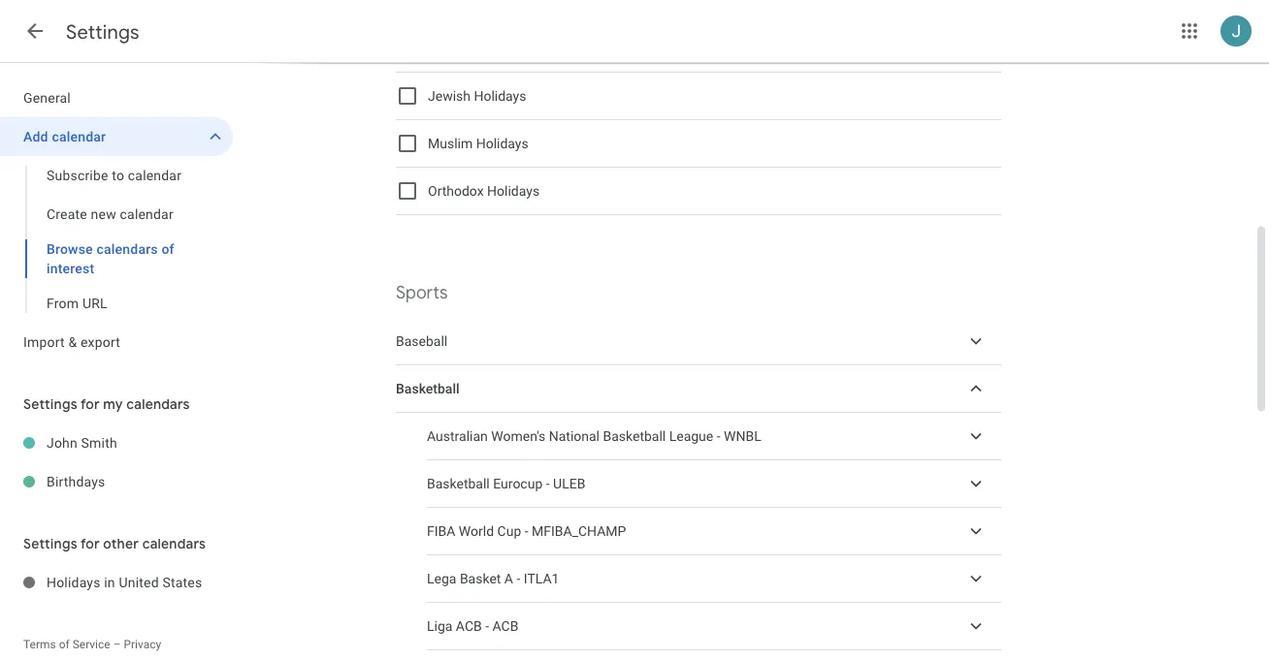Task type: describe. For each thing, give the bounding box(es) containing it.
calendar for subscribe to calendar
[[128, 167, 182, 183]]

basketball eurocup - uleb
[[427, 476, 585, 492]]

terms of service – privacy
[[23, 638, 161, 652]]

general
[[23, 90, 71, 106]]

eurocup
[[493, 476, 543, 492]]

import
[[23, 334, 65, 350]]

basket
[[460, 571, 501, 587]]

other
[[103, 536, 139, 553]]

states
[[162, 575, 202, 591]]

wnbl
[[724, 429, 761, 445]]

- inside tree item
[[485, 619, 489, 635]]

birthdays tree item
[[0, 463, 233, 502]]

basketball eurocup - uleb tree item
[[427, 461, 1001, 508]]

–
[[113, 638, 121, 652]]

itla1
[[524, 571, 559, 587]]

0 horizontal spatial of
[[59, 638, 70, 652]]

from url
[[47, 295, 107, 311]]

&
[[68, 334, 77, 350]]

holidays for jewish holidays
[[474, 88, 526, 104]]

- right cup
[[525, 524, 528, 540]]

privacy link
[[124, 638, 161, 652]]

orthodox
[[428, 183, 484, 199]]

add
[[23, 129, 48, 145]]

- left uleb
[[546, 476, 550, 492]]

holidays in united states
[[47, 575, 202, 591]]

of inside browse calendars of interest
[[161, 241, 174, 257]]

interest
[[47, 261, 94, 277]]

to
[[112, 167, 124, 183]]

jewish holidays
[[428, 88, 526, 104]]

holidays in united states tree item
[[0, 564, 233, 603]]

privacy
[[124, 638, 161, 652]]

john smith
[[47, 435, 117, 451]]

liga
[[427, 619, 453, 635]]

add calendar
[[23, 129, 106, 145]]

my
[[103, 396, 123, 413]]

settings for other calendars
[[23, 536, 206, 553]]

holidays in united states link
[[47, 564, 233, 603]]

url
[[82, 295, 107, 311]]

calendar for create new calendar
[[120, 206, 174, 222]]

create new calendar
[[47, 206, 174, 222]]

settings for my calendars
[[23, 396, 190, 413]]

basketball for basketball
[[396, 381, 459, 397]]

fiba world cup - mfiba_champ tree item
[[427, 508, 1001, 556]]

1 acb from the left
[[456, 619, 482, 635]]

national
[[549, 429, 600, 445]]

tree containing general
[[0, 79, 233, 362]]

lega basket a - itla1
[[427, 571, 559, 587]]

import & export
[[23, 334, 120, 350]]

browse calendars of interest
[[47, 241, 174, 277]]

liga acb - acb
[[427, 619, 519, 635]]

export
[[81, 334, 120, 350]]

a
[[504, 571, 513, 587]]

basketball tree item
[[396, 366, 1001, 413]]

settings for settings for other calendars
[[23, 536, 77, 553]]

browse
[[47, 241, 93, 257]]

- right a
[[517, 571, 520, 587]]

john
[[47, 435, 78, 451]]

group containing subscribe to calendar
[[0, 156, 233, 323]]

muslim
[[428, 136, 473, 152]]

for for my
[[80, 396, 100, 413]]

fiba
[[427, 524, 455, 540]]

australian women's national basketball league - wnbl
[[427, 429, 761, 445]]

league
[[669, 429, 713, 445]]



Task type: vqa. For each thing, say whether or not it's contained in the screenshot.
Basketball Eurocup - ULEB the Basketball
yes



Task type: locate. For each thing, give the bounding box(es) containing it.
of down 'create new calendar' at left top
[[161, 241, 174, 257]]

2 vertical spatial settings
[[23, 536, 77, 553]]

settings down birthdays
[[23, 536, 77, 553]]

lega
[[427, 571, 456, 587]]

for left "other" on the left bottom of the page
[[80, 536, 100, 553]]

united
[[119, 575, 159, 591]]

basketball left league
[[603, 429, 666, 445]]

acb
[[456, 619, 482, 635], [492, 619, 519, 635]]

calendars up "states"
[[142, 536, 206, 553]]

1 vertical spatial calendar
[[128, 167, 182, 183]]

settings right go back image
[[66, 19, 140, 44]]

acb down a
[[492, 619, 519, 635]]

settings up john
[[23, 396, 77, 413]]

settings
[[66, 19, 140, 44], [23, 396, 77, 413], [23, 536, 77, 553]]

0 vertical spatial calendars
[[97, 241, 158, 257]]

birthdays link
[[47, 463, 233, 502]]

smith
[[81, 435, 117, 451]]

acb right liga
[[456, 619, 482, 635]]

0 vertical spatial basketball
[[396, 381, 459, 397]]

group
[[0, 156, 233, 323]]

- inside tree item
[[717, 429, 720, 445]]

calendar right to
[[128, 167, 182, 183]]

holidays for muslim holidays
[[476, 136, 528, 152]]

terms
[[23, 638, 56, 652]]

1 vertical spatial settings
[[23, 396, 77, 413]]

in
[[104, 575, 115, 591]]

john smith tree item
[[0, 424, 233, 463]]

subscribe to calendar
[[47, 167, 182, 183]]

of
[[161, 241, 174, 257], [59, 638, 70, 652]]

0 horizontal spatial acb
[[456, 619, 482, 635]]

calendar inside "tree item"
[[52, 129, 106, 145]]

calendars down 'create new calendar' at left top
[[97, 241, 158, 257]]

calendars right my on the bottom of page
[[126, 396, 190, 413]]

0 vertical spatial calendar
[[52, 129, 106, 145]]

liga acb - acb tree item
[[427, 603, 1001, 651]]

-
[[717, 429, 720, 445], [546, 476, 550, 492], [525, 524, 528, 540], [517, 571, 520, 587], [485, 619, 489, 635]]

new
[[91, 206, 116, 222]]

2 vertical spatial basketball
[[427, 476, 490, 492]]

calendar
[[52, 129, 106, 145], [128, 167, 182, 183], [120, 206, 174, 222]]

holidays left in
[[47, 575, 101, 591]]

0 vertical spatial settings
[[66, 19, 140, 44]]

1 horizontal spatial of
[[161, 241, 174, 257]]

2 vertical spatial calendar
[[120, 206, 174, 222]]

holidays inside tree item
[[47, 575, 101, 591]]

muslim holidays
[[428, 136, 528, 152]]

2 vertical spatial calendars
[[142, 536, 206, 553]]

holidays
[[474, 88, 526, 104], [476, 136, 528, 152], [487, 183, 540, 199], [47, 575, 101, 591]]

cup
[[497, 524, 521, 540]]

add calendar tree item
[[0, 117, 233, 156]]

australian women's national basketball league - wnbl tree item
[[427, 413, 1001, 461]]

holidays right orthodox
[[487, 183, 540, 199]]

0 vertical spatial for
[[80, 396, 100, 413]]

settings for settings for my calendars
[[23, 396, 77, 413]]

sports
[[396, 282, 448, 304]]

go back image
[[23, 19, 47, 43]]

calendars inside browse calendars of interest
[[97, 241, 158, 257]]

tree
[[0, 79, 233, 362]]

lega basket a - itla1 tree item
[[427, 556, 1001, 603]]

0 vertical spatial of
[[161, 241, 174, 257]]

1 vertical spatial for
[[80, 536, 100, 553]]

from
[[47, 295, 79, 311]]

1 for from the top
[[80, 396, 100, 413]]

baseball tree item
[[396, 318, 1001, 366]]

subscribe
[[47, 167, 108, 183]]

1 vertical spatial calendars
[[126, 396, 190, 413]]

fiba world cup - mfiba_champ
[[427, 524, 626, 540]]

calendars for other
[[142, 536, 206, 553]]

for
[[80, 396, 100, 413], [80, 536, 100, 553]]

settings for settings
[[66, 19, 140, 44]]

holidays right jewish
[[474, 88, 526, 104]]

world
[[459, 524, 494, 540]]

- right liga
[[485, 619, 489, 635]]

baseball
[[396, 334, 448, 350]]

calendars for my
[[126, 396, 190, 413]]

birthdays
[[47, 474, 105, 490]]

holidays for orthodox holidays
[[487, 183, 540, 199]]

create
[[47, 206, 87, 222]]

of right terms
[[59, 638, 70, 652]]

uleb
[[553, 476, 585, 492]]

service
[[72, 638, 110, 652]]

basketball down australian on the left of page
[[427, 476, 490, 492]]

calendar up the subscribe
[[52, 129, 106, 145]]

australian
[[427, 429, 488, 445]]

calendars
[[97, 241, 158, 257], [126, 396, 190, 413], [142, 536, 206, 553]]

2 acb from the left
[[492, 619, 519, 635]]

basketball
[[396, 381, 459, 397], [603, 429, 666, 445], [427, 476, 490, 492]]

orthodox holidays
[[428, 183, 540, 199]]

calendar right "new"
[[120, 206, 174, 222]]

1 horizontal spatial acb
[[492, 619, 519, 635]]

basketball for basketball eurocup - uleb
[[427, 476, 490, 492]]

settings for my calendars tree
[[0, 424, 233, 502]]

holidays up orthodox holidays
[[476, 136, 528, 152]]

basketball inside tree item
[[603, 429, 666, 445]]

jewish
[[428, 88, 471, 104]]

mfiba_champ
[[532, 524, 626, 540]]

settings heading
[[66, 19, 140, 44]]

2 for from the top
[[80, 536, 100, 553]]

terms of service link
[[23, 638, 110, 652]]

basketball down baseball
[[396, 381, 459, 397]]

1 vertical spatial of
[[59, 638, 70, 652]]

for for other
[[80, 536, 100, 553]]

1 vertical spatial basketball
[[603, 429, 666, 445]]

tree item
[[427, 651, 1001, 660]]

- left wnbl
[[717, 429, 720, 445]]

for left my on the bottom of page
[[80, 396, 100, 413]]

women's
[[491, 429, 546, 445]]



